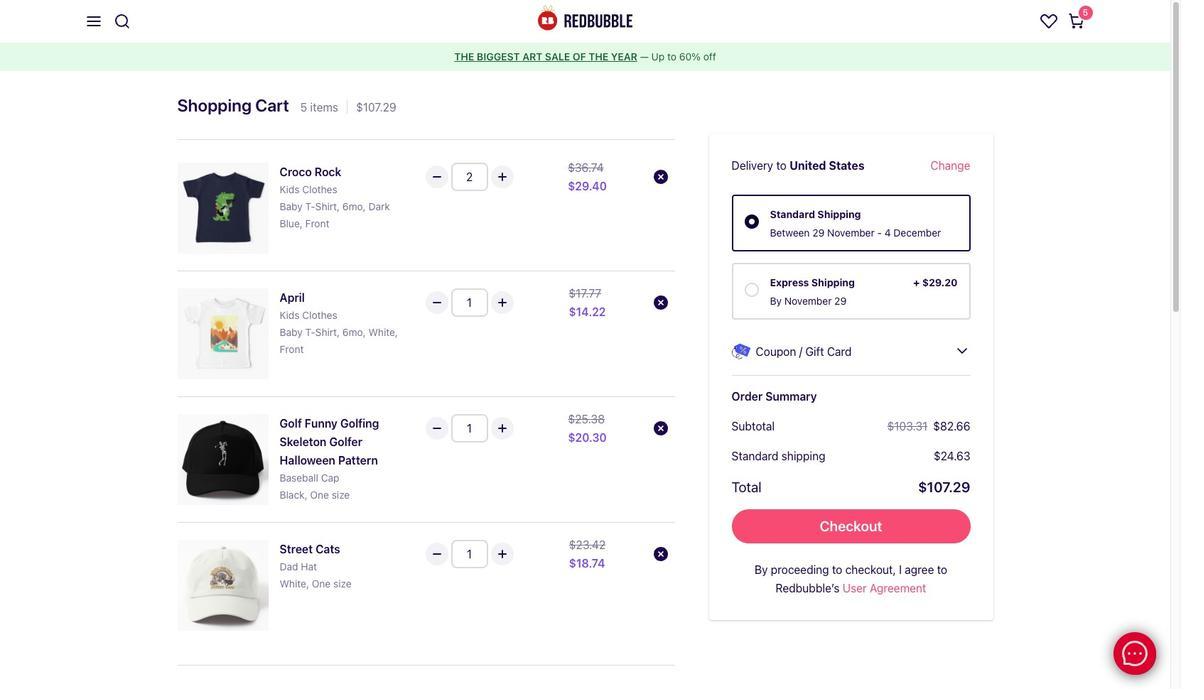 Task type: describe. For each thing, give the bounding box(es) containing it.
5 items
[[301, 101, 338, 113]]

hat
[[301, 561, 317, 573]]

i
[[899, 563, 902, 576]]

order
[[732, 390, 763, 403]]

$25.38
[[568, 413, 605, 426]]

express
[[770, 276, 809, 288]]

2 the from the left
[[589, 50, 609, 62]]

summary
[[766, 390, 817, 403]]

cats
[[316, 543, 340, 556]]

$36.74
[[568, 161, 604, 174]]

5
[[301, 101, 307, 113]]

white, inside street cats dad hat white, one size
[[280, 578, 309, 590]]

user agreement link
[[843, 579, 927, 598]]

golf funny golfing skeleton golfer halloween pattern baseball cap black, one size
[[280, 417, 379, 501]]

items
[[310, 101, 338, 113]]

december
[[894, 226, 941, 239]]

user
[[843, 582, 867, 595]]

redbubble's
[[776, 582, 840, 595]]

biggest
[[477, 50, 520, 62]]

+
[[914, 276, 920, 288]]

—
[[640, 50, 649, 62]]

dad
[[280, 561, 298, 573]]

to left united
[[777, 159, 787, 172]]

shipping for november
[[818, 208, 861, 220]]

proceeding
[[771, 563, 829, 576]]

line items in cart element
[[177, 145, 675, 665]]

blue,
[[280, 217, 303, 229]]

golfing
[[340, 417, 379, 430]]

shopping
[[177, 95, 252, 115]]

april image
[[177, 288, 268, 379]]

cost summary element
[[732, 417, 971, 498]]

november inside the standard shipping between 29 november - 4 december
[[828, 226, 875, 239]]

29 inside the standard shipping between 29 november - 4 december
[[813, 226, 825, 239]]

kids inside croco rock kids clothes baby t-shirt, 6mo, dark blue, front
[[280, 183, 300, 195]]

order summary
[[732, 390, 817, 403]]

dark
[[369, 200, 390, 212]]

$23.42
[[569, 539, 606, 551]]

april kids clothes baby t-shirt, 6mo, white, front
[[280, 291, 398, 355]]

6mo, inside april kids clothes baby t-shirt, 6mo, white, front
[[343, 326, 366, 338]]

up
[[652, 50, 665, 62]]

user agreement
[[843, 582, 927, 595]]

0 vertical spatial $107.29
[[356, 101, 397, 113]]

$18.74
[[569, 557, 605, 570]]

coupon
[[756, 345, 796, 358]]

street cats image
[[177, 540, 268, 631]]

$82.66
[[934, 420, 971, 433]]

front inside croco rock kids clothes baby t-shirt, 6mo, dark blue, front
[[305, 217, 330, 229]]

coupon / gift card
[[756, 345, 852, 358]]

to right agree
[[937, 563, 948, 576]]

cap
[[321, 472, 340, 484]]

agreement
[[870, 582, 927, 595]]

by proceeding to checkout, i agree to redbubble's
[[755, 563, 948, 595]]

of
[[573, 50, 586, 62]]

1 the from the left
[[454, 50, 474, 62]]

art
[[523, 50, 543, 62]]

coupon / gift card button
[[732, 342, 971, 361]]

clothes inside croco rock kids clothes baby t-shirt, 6mo, dark blue, front
[[302, 183, 337, 195]]

clothes inside april kids clothes baby t-shirt, 6mo, white, front
[[302, 309, 337, 321]]

subtotal
[[732, 420, 775, 433]]

order summary element
[[709, 133, 993, 620]]

croco rock kids clothes baby t-shirt, 6mo, dark blue, front
[[280, 165, 390, 229]]

shipping for 29
[[812, 276, 855, 288]]

$14.22
[[569, 305, 606, 318]]

$103.31 $82.66
[[888, 420, 971, 433]]

one inside street cats dad hat white, one size
[[312, 578, 331, 590]]

$29.20
[[923, 276, 958, 288]]

shopping cart
[[177, 95, 289, 115]]

by inside express shipping by november 29
[[770, 295, 782, 307]]

street
[[280, 543, 313, 556]]

front inside april kids clothes baby t-shirt, 6mo, white, front
[[280, 343, 304, 355]]

sale
[[545, 50, 570, 62]]

rock
[[315, 165, 341, 178]]

delivery
[[732, 159, 774, 172]]

/
[[799, 345, 803, 358]]

$23.42 $18.74
[[569, 539, 606, 570]]

gift
[[806, 345, 824, 358]]

$25.38 $20.30
[[568, 413, 607, 444]]

agree
[[905, 563, 934, 576]]

standard shipping
[[732, 450, 826, 463]]

to left checkout,
[[832, 563, 843, 576]]



Task type: locate. For each thing, give the bounding box(es) containing it.
standard inside the standard shipping between 29 november - 4 december
[[770, 208, 815, 220]]

funny
[[305, 417, 338, 430]]

november left -
[[828, 226, 875, 239]]

29
[[813, 226, 825, 239], [835, 295, 847, 307]]

the right of
[[589, 50, 609, 62]]

standard down subtotal
[[732, 450, 779, 463]]

one inside the golf funny golfing skeleton golfer halloween pattern baseball cap black, one size
[[310, 489, 329, 501]]

1 quantity number field from the top
[[451, 163, 488, 191]]

shirt,
[[315, 200, 340, 212], [315, 326, 340, 338]]

by
[[770, 295, 782, 307], [755, 563, 768, 576]]

1 vertical spatial 6mo,
[[343, 326, 366, 338]]

0 vertical spatial clothes
[[302, 183, 337, 195]]

0 vertical spatial 6mo,
[[343, 200, 366, 212]]

cart
[[255, 95, 289, 115]]

$107.29
[[356, 101, 397, 113], [918, 479, 971, 495]]

1 vertical spatial white,
[[280, 578, 309, 590]]

6mo, down april link
[[343, 326, 366, 338]]

2 shirt, from the top
[[315, 326, 340, 338]]

april
[[280, 291, 305, 304]]

1 vertical spatial t-
[[305, 326, 315, 338]]

1 kids from the top
[[280, 183, 300, 195]]

croco rock link
[[280, 163, 405, 181]]

street cats link
[[280, 540, 405, 558]]

0 vertical spatial t-
[[305, 200, 315, 212]]

$103.31
[[888, 420, 928, 433]]

united
[[790, 159, 826, 172]]

0 vertical spatial standard
[[770, 208, 815, 220]]

to right the up
[[667, 50, 677, 62]]

delivery to united states
[[732, 159, 865, 172]]

golf funny golfing skeleton golfer halloween pattern link
[[280, 414, 405, 470]]

t- down croco
[[305, 200, 315, 212]]

the
[[454, 50, 474, 62], [589, 50, 609, 62]]

skeleton
[[280, 435, 327, 448]]

1 vertical spatial front
[[280, 343, 304, 355]]

baseball
[[280, 472, 318, 484]]

shipping
[[782, 450, 826, 463]]

golf funny golfing skeleton golfer halloween pattern image
[[177, 414, 268, 505]]

$107.29 right items
[[356, 101, 397, 113]]

standard shipping between 29 november - 4 december
[[770, 208, 941, 239]]

1 vertical spatial $107.29
[[918, 479, 971, 495]]

white, inside april kids clothes baby t-shirt, 6mo, white, front
[[369, 326, 398, 338]]

1 vertical spatial by
[[755, 563, 768, 576]]

quantity number field for $18.74
[[451, 540, 488, 568]]

one down hat
[[312, 578, 331, 590]]

quantity number field for $29.40
[[451, 163, 488, 191]]

29 inside express shipping by november 29
[[835, 295, 847, 307]]

0 vertical spatial kids
[[280, 183, 300, 195]]

november down express
[[785, 295, 832, 307]]

1 vertical spatial november
[[785, 295, 832, 307]]

2 kids from the top
[[280, 309, 300, 321]]

4
[[885, 226, 891, 239]]

0 horizontal spatial $107.29
[[356, 101, 397, 113]]

baby inside croco rock kids clothes baby t-shirt, 6mo, dark blue, front
[[280, 200, 303, 212]]

0 vertical spatial front
[[305, 217, 330, 229]]

the biggest art sale of the year link
[[454, 50, 638, 62]]

2 6mo, from the top
[[343, 326, 366, 338]]

60%
[[679, 50, 701, 62]]

baby down april
[[280, 326, 303, 338]]

street cats dad hat white, one size
[[280, 543, 352, 590]]

kids down april
[[280, 309, 300, 321]]

1 vertical spatial standard
[[732, 450, 779, 463]]

1 vertical spatial size
[[333, 578, 352, 590]]

t-
[[305, 200, 315, 212], [305, 326, 315, 338]]

standard up between
[[770, 208, 815, 220]]

front down april
[[280, 343, 304, 355]]

$24.63
[[934, 450, 971, 463]]

None radio
[[745, 214, 759, 228], [745, 282, 759, 296], [745, 214, 759, 228], [745, 282, 759, 296]]

2 quantity number field from the top
[[451, 288, 488, 317]]

0 horizontal spatial white,
[[280, 578, 309, 590]]

$17.77 $14.22
[[569, 287, 606, 318]]

size down the street cats link
[[333, 578, 352, 590]]

$17.77
[[569, 287, 602, 300]]

-
[[878, 226, 882, 239]]

by inside 'by proceeding to checkout, i agree to redbubble's'
[[755, 563, 768, 576]]

front right blue, on the top left of the page
[[305, 217, 330, 229]]

shipping inside the standard shipping between 29 november - 4 december
[[818, 208, 861, 220]]

shirt, inside croco rock kids clothes baby t-shirt, 6mo, dark blue, front
[[315, 200, 340, 212]]

$36.74 $29.40
[[568, 161, 607, 192]]

6mo, inside croco rock kids clothes baby t-shirt, 6mo, dark blue, front
[[343, 200, 366, 212]]

2 clothes from the top
[[302, 309, 337, 321]]

shipping inside express shipping by november 29
[[812, 276, 855, 288]]

size inside street cats dad hat white, one size
[[333, 578, 352, 590]]

halloween
[[280, 454, 336, 467]]

0 vertical spatial baby
[[280, 200, 303, 212]]

size inside the golf funny golfing skeleton golfer halloween pattern baseball cap black, one size
[[332, 489, 350, 501]]

1 vertical spatial shipping
[[812, 276, 855, 288]]

1 vertical spatial kids
[[280, 309, 300, 321]]

0 horizontal spatial 29
[[813, 226, 825, 239]]

3 quantity number field from the top
[[451, 414, 488, 443]]

1 horizontal spatial 29
[[835, 295, 847, 307]]

standard for standard shipping
[[732, 450, 779, 463]]

0 vertical spatial white,
[[369, 326, 398, 338]]

1 baby from the top
[[280, 200, 303, 212]]

$20.30
[[568, 431, 607, 444]]

shirt, down april link
[[315, 326, 340, 338]]

white,
[[369, 326, 398, 338], [280, 578, 309, 590]]

baby inside april kids clothes baby t-shirt, 6mo, white, front
[[280, 326, 303, 338]]

$107.29 inside cost summary 'element'
[[918, 479, 971, 495]]

between
[[770, 226, 810, 239]]

kids down croco
[[280, 183, 300, 195]]

2 t- from the top
[[305, 326, 315, 338]]

1 horizontal spatial by
[[770, 295, 782, 307]]

1 vertical spatial shirt,
[[315, 326, 340, 338]]

shipping right express
[[812, 276, 855, 288]]

checkout,
[[846, 563, 896, 576]]

0 vertical spatial shirt,
[[315, 200, 340, 212]]

card
[[827, 345, 852, 358]]

april link
[[280, 288, 405, 307]]

golf
[[280, 417, 302, 430]]

kids inside april kids clothes baby t-shirt, 6mo, white, front
[[280, 309, 300, 321]]

one down "cap" in the left of the page
[[310, 489, 329, 501]]

size down "cap" in the left of the page
[[332, 489, 350, 501]]

quantity number field for $20.30
[[451, 414, 488, 443]]

white, down dad
[[280, 578, 309, 590]]

croco
[[280, 165, 312, 178]]

0 vertical spatial shipping
[[818, 208, 861, 220]]

$107.29 down $24.63
[[918, 479, 971, 495]]

white, down april link
[[369, 326, 398, 338]]

size
[[332, 489, 350, 501], [333, 578, 352, 590]]

1 vertical spatial baby
[[280, 326, 303, 338]]

total
[[732, 479, 762, 495]]

0 vertical spatial 29
[[813, 226, 825, 239]]

1 vertical spatial 29
[[835, 295, 847, 307]]

0 vertical spatial by
[[770, 295, 782, 307]]

0 vertical spatial november
[[828, 226, 875, 239]]

1 6mo, from the top
[[343, 200, 366, 212]]

1 clothes from the top
[[302, 183, 337, 195]]

Quantity number field
[[451, 163, 488, 191], [451, 288, 488, 317], [451, 414, 488, 443], [451, 540, 488, 568]]

change
[[931, 159, 971, 172]]

front
[[305, 217, 330, 229], [280, 343, 304, 355]]

0 vertical spatial one
[[310, 489, 329, 501]]

croco rock image
[[177, 163, 268, 253]]

4 quantity number field from the top
[[451, 540, 488, 568]]

1 t- from the top
[[305, 200, 315, 212]]

states
[[829, 159, 865, 172]]

shipping
[[818, 208, 861, 220], [812, 276, 855, 288]]

november
[[828, 226, 875, 239], [785, 295, 832, 307]]

the left biggest
[[454, 50, 474, 62]]

shirt, inside april kids clothes baby t-shirt, 6mo, white, front
[[315, 326, 340, 338]]

1 shirt, from the top
[[315, 200, 340, 212]]

baby up blue, on the top left of the page
[[280, 200, 303, 212]]

quantity number field for $14.22
[[451, 288, 488, 317]]

shipping down states
[[818, 208, 861, 220]]

1 horizontal spatial $107.29
[[918, 479, 971, 495]]

clothes down the rock
[[302, 183, 337, 195]]

pattern
[[338, 454, 378, 467]]

0 horizontal spatial front
[[280, 343, 304, 355]]

1 horizontal spatial white,
[[369, 326, 398, 338]]

6mo, left dark
[[343, 200, 366, 212]]

29 up card on the bottom right
[[835, 295, 847, 307]]

t- inside croco rock kids clothes baby t-shirt, 6mo, dark blue, front
[[305, 200, 315, 212]]

golfer
[[329, 435, 362, 448]]

0 vertical spatial size
[[332, 489, 350, 501]]

29 right between
[[813, 226, 825, 239]]

t- down april link
[[305, 326, 315, 338]]

1 vertical spatial one
[[312, 578, 331, 590]]

by down express
[[770, 295, 782, 307]]

black,
[[280, 489, 308, 501]]

november inside express shipping by november 29
[[785, 295, 832, 307]]

by left proceeding
[[755, 563, 768, 576]]

clothes down april link
[[302, 309, 337, 321]]

off
[[704, 50, 716, 62]]

open chat image
[[1127, 645, 1147, 665]]

user agreement element
[[732, 561, 971, 598]]

year
[[611, 50, 638, 62]]

change button
[[931, 156, 971, 175]]

0 horizontal spatial the
[[454, 50, 474, 62]]

1 horizontal spatial front
[[305, 217, 330, 229]]

to
[[667, 50, 677, 62], [777, 159, 787, 172], [832, 563, 843, 576], [937, 563, 948, 576]]

+ $29.20
[[914, 276, 958, 288]]

$29.40
[[568, 180, 607, 192]]

the biggest art sale of the year — up to 60% off
[[454, 50, 716, 62]]

1 vertical spatial clothes
[[302, 309, 337, 321]]

0 horizontal spatial by
[[755, 563, 768, 576]]

1 horizontal spatial the
[[589, 50, 609, 62]]

shirt, down the rock
[[315, 200, 340, 212]]

2 baby from the top
[[280, 326, 303, 338]]

standard for standard shipping between 29 november - 4 december
[[770, 208, 815, 220]]

t- inside april kids clothes baby t-shirt, 6mo, white, front
[[305, 326, 315, 338]]

express shipping by november 29
[[770, 276, 855, 307]]

kids
[[280, 183, 300, 195], [280, 309, 300, 321]]

standard inside cost summary 'element'
[[732, 450, 779, 463]]

standard
[[770, 208, 815, 220], [732, 450, 779, 463]]



Task type: vqa. For each thing, say whether or not it's contained in the screenshot.
84
no



